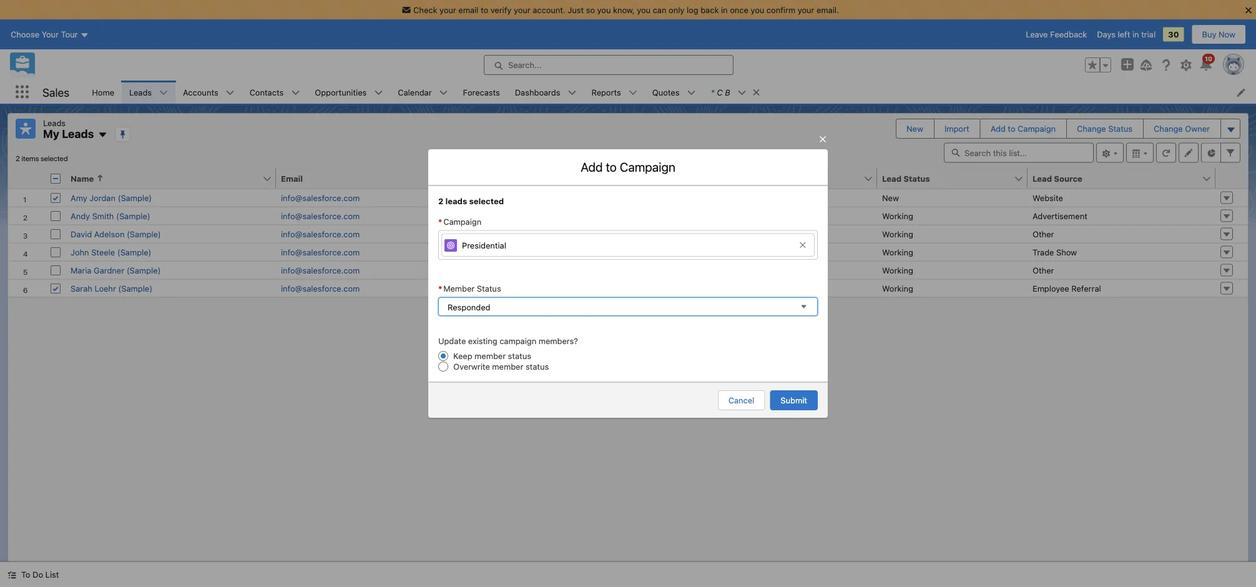 Task type: vqa. For each thing, say whether or not it's contained in the screenshot.
task
no



Task type: locate. For each thing, give the bounding box(es) containing it.
email button
[[276, 168, 460, 188]]

other down trade
[[1033, 265, 1055, 275]]

leads
[[446, 196, 467, 206]]

1 horizontal spatial change
[[1155, 124, 1184, 133]]

0 horizontal spatial you
[[598, 5, 611, 14]]

2 horizontal spatial you
[[751, 5, 765, 14]]

other
[[1033, 229, 1055, 239], [1033, 265, 1055, 275]]

2 left leads
[[439, 196, 444, 206]]

1 vertical spatial campaign
[[620, 160, 676, 174]]

4 info@salesforce.com from the top
[[281, 247, 360, 257]]

1 info@salesforce.com link from the top
[[281, 193, 360, 202]]

confirm
[[767, 5, 796, 14]]

smith
[[92, 211, 114, 221]]

other up trade
[[1033, 229, 1055, 239]]

0 vertical spatial new
[[907, 124, 924, 133]]

1 horizontal spatial status
[[904, 174, 931, 183]]

0 vertical spatial add to campaign
[[991, 124, 1056, 133]]

selected
[[41, 154, 68, 163], [470, 196, 504, 206]]

(sample) right gardner
[[127, 265, 161, 275]]

0 vertical spatial 2
[[16, 154, 20, 163]]

0 vertical spatial cell
[[46, 168, 66, 189]]

text default image right b
[[753, 88, 761, 97]]

lead
[[883, 174, 902, 183], [1033, 174, 1053, 183]]

2 left items
[[16, 154, 20, 163]]

1 horizontal spatial lead
[[1033, 174, 1053, 183]]

0 horizontal spatial change
[[1078, 124, 1107, 133]]

b
[[725, 87, 731, 97]]

1 vertical spatial cell
[[474, 261, 671, 279]]

change left 'owner'
[[1155, 124, 1184, 133]]

2 info@salesforce.com link from the top
[[281, 211, 360, 221]]

0 vertical spatial status
[[508, 351, 532, 361]]

you right once
[[751, 5, 765, 14]]

status for member status
[[477, 284, 501, 293]]

1 vertical spatial in
[[1133, 30, 1140, 39]]

0 vertical spatial other
[[1033, 229, 1055, 239]]

0 vertical spatial in
[[722, 5, 728, 14]]

0 vertical spatial add
[[991, 124, 1006, 133]]

0 vertical spatial selected
[[41, 154, 68, 163]]

dashboards list item
[[508, 81, 584, 104]]

info@salesforce.com link for david adelson (sample)
[[281, 229, 360, 239]]

forecasts link
[[456, 81, 508, 104]]

1 info@salesforce.com from the top
[[281, 193, 360, 202]]

new down lead status
[[883, 193, 900, 202]]

status for lead status
[[904, 174, 931, 183]]

2 lead from the left
[[1033, 174, 1053, 183]]

accounts list item
[[176, 81, 242, 104]]

2 for 2 items selected
[[16, 154, 20, 163]]

2 vertical spatial to
[[606, 160, 617, 174]]

employee referral
[[1033, 284, 1102, 293]]

in right 'back'
[[722, 5, 728, 14]]

1 horizontal spatial selected
[[470, 196, 504, 206]]

0 vertical spatial member
[[475, 351, 506, 361]]

1 vertical spatial status
[[904, 174, 931, 183]]

lead for lead source
[[1033, 174, 1053, 183]]

change up the 'list view controls' image
[[1078, 124, 1107, 133]]

working
[[883, 211, 914, 221], [883, 229, 914, 239], [883, 247, 914, 257], [883, 265, 914, 275], [883, 284, 914, 293]]

(sample) up david adelson (sample) "link"
[[116, 211, 150, 221]]

my leads status
[[16, 154, 68, 163]]

0 vertical spatial *
[[711, 87, 715, 97]]

you
[[598, 5, 611, 14], [637, 5, 651, 14], [751, 5, 765, 14]]

reports list item
[[584, 81, 645, 104]]

(sample) for john steele (sample)
[[117, 247, 152, 257]]

2 inside my leads|leads|list view element
[[16, 154, 20, 163]]

lead status button
[[878, 168, 1015, 188]]

6 info@salesforce.com from the top
[[281, 284, 360, 293]]

campaign down leads
[[444, 217, 482, 226]]

None search field
[[945, 143, 1094, 163]]

change owner
[[1155, 124, 1211, 133]]

1 vertical spatial to
[[1008, 124, 1016, 133]]

1 horizontal spatial add to campaign
[[991, 124, 1056, 133]]

info@salesforce.com link for sarah loehr (sample)
[[281, 284, 360, 293]]

opportunities
[[315, 87, 367, 97]]

in right "left" at the right top of page
[[1133, 30, 1140, 39]]

5 working from the top
[[883, 284, 914, 293]]

selected right items
[[41, 154, 68, 163]]

status inside "my leads" grid
[[904, 174, 931, 183]]

jordan
[[89, 193, 116, 202]]

biglife inc.
[[676, 247, 718, 257]]

to do list button
[[0, 562, 66, 587]]

info@salesforce.com link for amy jordan (sample)
[[281, 193, 360, 202]]

status
[[1109, 124, 1133, 133], [904, 174, 931, 183], [477, 284, 501, 293]]

2 click to dial disabled image from the top
[[479, 211, 556, 221]]

opportunities link
[[308, 81, 374, 104]]

1 vertical spatial new
[[883, 193, 900, 202]]

calendar link
[[391, 81, 440, 104]]

0 horizontal spatial status
[[477, 284, 501, 293]]

your left email on the top left of the page
[[440, 5, 456, 14]]

new
[[907, 124, 924, 133], [883, 193, 900, 202]]

can
[[653, 5, 667, 14]]

info@salesforce.com link
[[281, 193, 360, 202], [281, 211, 360, 221], [281, 229, 360, 239], [281, 247, 360, 257], [281, 265, 360, 275], [281, 284, 360, 293]]

maria gardner (sample)
[[71, 265, 161, 275]]

maria gardner (sample) link
[[71, 265, 161, 275]]

list item
[[704, 81, 767, 104]]

member down the keep member status
[[492, 362, 524, 371]]

3 info@salesforce.com from the top
[[281, 229, 360, 239]]

0 vertical spatial to
[[481, 5, 489, 14]]

status
[[508, 351, 532, 361], [526, 362, 549, 371]]

1 other from the top
[[1033, 229, 1055, 239]]

1 horizontal spatial new
[[907, 124, 924, 133]]

1 horizontal spatial you
[[637, 5, 651, 14]]

0 vertical spatial text default image
[[753, 88, 761, 97]]

cell down presidential link
[[474, 261, 671, 279]]

campaign up search my leads list view. search field
[[1018, 124, 1056, 133]]

cancel
[[729, 396, 755, 405]]

2 horizontal spatial to
[[1008, 124, 1016, 133]]

text default image left to
[[7, 571, 16, 579]]

group
[[1086, 58, 1112, 73]]

0 horizontal spatial 2
[[16, 154, 20, 163]]

2 vertical spatial *
[[439, 284, 442, 293]]

accounts
[[183, 87, 218, 97]]

change
[[1078, 124, 1107, 133], [1155, 124, 1184, 133]]

4 working from the top
[[883, 265, 914, 275]]

0 horizontal spatial cell
[[46, 168, 66, 189]]

calendar
[[398, 87, 432, 97]]

back
[[701, 5, 719, 14]]

status down new button
[[904, 174, 931, 183]]

1 horizontal spatial 2
[[439, 196, 444, 206]]

(sample) down maria gardner (sample)
[[118, 284, 153, 293]]

your
[[440, 5, 456, 14], [514, 5, 531, 14], [798, 5, 815, 14]]

1 vertical spatial status
[[526, 362, 549, 371]]

info@salesforce.com for sarah loehr (sample)
[[281, 284, 360, 293]]

1 lead from the left
[[883, 174, 902, 183]]

2 leads selected
[[439, 196, 504, 206]]

steele
[[91, 247, 115, 257]]

2 horizontal spatial your
[[798, 5, 815, 14]]

your right verify
[[514, 5, 531, 14]]

selected inside my leads|leads|list view element
[[41, 154, 68, 163]]

(sample) right adelson
[[127, 229, 161, 239]]

0 horizontal spatial to
[[481, 5, 489, 14]]

* for member status
[[439, 284, 442, 293]]

click to dial disabled image
[[479, 193, 556, 202], [479, 211, 556, 221], [479, 229, 556, 239], [479, 247, 556, 257], [479, 284, 556, 293]]

company
[[676, 174, 714, 183]]

* left member
[[439, 284, 442, 293]]

1 horizontal spatial text default image
[[753, 88, 761, 97]]

2 working from the top
[[883, 229, 914, 239]]

0 horizontal spatial selected
[[41, 154, 68, 163]]

3 info@salesforce.com link from the top
[[281, 229, 360, 239]]

0 vertical spatial campaign
[[1018, 124, 1056, 133]]

0 vertical spatial status
[[1109, 124, 1133, 133]]

0 horizontal spatial text default image
[[7, 571, 16, 579]]

company button
[[671, 168, 864, 188]]

0 horizontal spatial add
[[581, 160, 603, 174]]

referral
[[1072, 284, 1102, 293]]

home
[[92, 87, 114, 97]]

leads right "my"
[[62, 127, 94, 141]]

member up overwrite member status
[[475, 351, 506, 361]]

you left can
[[637, 5, 651, 14]]

cell
[[46, 168, 66, 189], [474, 261, 671, 279]]

2 other from the top
[[1033, 265, 1055, 275]]

6 info@salesforce.com link from the top
[[281, 284, 360, 293]]

2 vertical spatial status
[[477, 284, 501, 293]]

1 vertical spatial 2
[[439, 196, 444, 206]]

click to dial disabled image for sarah loehr (sample)
[[479, 284, 556, 293]]

2 vertical spatial campaign
[[444, 217, 482, 226]]

* for campaign
[[439, 217, 442, 226]]

1 vertical spatial member
[[492, 362, 524, 371]]

2 your from the left
[[514, 5, 531, 14]]

2 horizontal spatial campaign
[[1018, 124, 1056, 133]]

list
[[84, 81, 1257, 104]]

1 click to dial disabled image from the top
[[479, 193, 556, 202]]

new left import
[[907, 124, 924, 133]]

leave feedback
[[1027, 30, 1088, 39]]

leads down sales
[[43, 118, 66, 127]]

(sample)
[[118, 193, 152, 202], [116, 211, 150, 221], [127, 229, 161, 239], [117, 247, 152, 257], [127, 265, 161, 275], [118, 284, 153, 293]]

0 horizontal spatial add to campaign
[[581, 160, 676, 174]]

2
[[16, 154, 20, 163], [439, 196, 444, 206]]

status for overwrite member status
[[526, 362, 549, 371]]

1 horizontal spatial add
[[991, 124, 1006, 133]]

cell down my leads status
[[46, 168, 66, 189]]

3 working from the top
[[883, 247, 914, 257]]

keep
[[454, 351, 473, 361]]

verify
[[491, 5, 512, 14]]

working for andy smith (sample)
[[883, 211, 914, 221]]

biglife
[[676, 247, 702, 257]]

0 horizontal spatial your
[[440, 5, 456, 14]]

1 working from the top
[[883, 211, 914, 221]]

(sample) for maria gardner (sample)
[[127, 265, 161, 275]]

leads right home
[[129, 87, 152, 97]]

0 horizontal spatial new
[[883, 193, 900, 202]]

2 horizontal spatial status
[[1109, 124, 1133, 133]]

0 horizontal spatial in
[[722, 5, 728, 14]]

add to campaign
[[991, 124, 1056, 133], [581, 160, 676, 174]]

5 click to dial disabled image from the top
[[479, 284, 556, 293]]

(sample) for david adelson (sample)
[[127, 229, 161, 239]]

1 vertical spatial add
[[581, 160, 603, 174]]

1 vertical spatial other
[[1033, 265, 1055, 275]]

change for change status
[[1078, 124, 1107, 133]]

1 change from the left
[[1078, 124, 1107, 133]]

* left c
[[711, 87, 715, 97]]

change for change owner
[[1155, 124, 1184, 133]]

green
[[676, 229, 699, 239]]

lead up website
[[1033, 174, 1053, 183]]

selected for 2 leads selected
[[470, 196, 504, 206]]

name button
[[66, 168, 262, 188]]

amy jordan (sample)
[[71, 193, 152, 202]]

status for keep member status
[[508, 351, 532, 361]]

1 horizontal spatial your
[[514, 5, 531, 14]]

lead down new button
[[883, 174, 902, 183]]

text default image
[[753, 88, 761, 97], [7, 571, 16, 579]]

once
[[730, 5, 749, 14]]

campaign left company
[[620, 160, 676, 174]]

1 vertical spatial selected
[[470, 196, 504, 206]]

(sample) down david adelson (sample) "link"
[[117, 247, 152, 257]]

info@salesforce.com
[[281, 193, 360, 202], [281, 211, 360, 221], [281, 229, 360, 239], [281, 247, 360, 257], [281, 265, 360, 275], [281, 284, 360, 293]]

1 vertical spatial *
[[439, 217, 442, 226]]

member status
[[444, 284, 501, 293]]

selected right leads
[[470, 196, 504, 206]]

campaign
[[500, 336, 537, 345]]

search...
[[509, 60, 542, 70]]

1 horizontal spatial campaign
[[620, 160, 676, 174]]

lead for lead status
[[883, 174, 902, 183]]

* down 2 leads selected
[[439, 217, 442, 226]]

contacts link
[[242, 81, 291, 104]]

you right so
[[598, 5, 611, 14]]

lead status element
[[878, 168, 1036, 189]]

john steele (sample)
[[71, 247, 152, 257]]

2 change from the left
[[1155, 124, 1184, 133]]

(sample) up andy smith (sample) link
[[118, 193, 152, 202]]

name element
[[66, 168, 284, 189]]

status up responded
[[477, 284, 501, 293]]

change status button
[[1068, 119, 1143, 138]]

status up the 'list view controls' image
[[1109, 124, 1133, 133]]

2 info@salesforce.com from the top
[[281, 211, 360, 221]]

leads list item
[[122, 81, 176, 104]]

add to campaign inside 'button'
[[991, 124, 1056, 133]]

info@salesforce.com link for john steele (sample)
[[281, 247, 360, 257]]

action element
[[1216, 168, 1249, 189]]

1 vertical spatial text default image
[[7, 571, 16, 579]]

0 horizontal spatial lead
[[883, 174, 902, 183]]

my leads grid
[[8, 168, 1249, 298]]

so
[[586, 5, 595, 14]]

show
[[1057, 247, 1078, 257]]

your left email.
[[798, 5, 815, 14]]

1 horizontal spatial to
[[606, 160, 617, 174]]

4 info@salesforce.com link from the top
[[281, 247, 360, 257]]

do
[[33, 570, 43, 579]]

responded
[[448, 303, 491, 312]]



Task type: describe. For each thing, give the bounding box(es) containing it.
4 click to dial disabled image from the top
[[479, 247, 556, 257]]

quotes list item
[[645, 81, 704, 104]]

text default image inside to do list button
[[7, 571, 16, 579]]

item number element
[[8, 168, 46, 189]]

accounts link
[[176, 81, 226, 104]]

update
[[439, 336, 466, 345]]

click to dial disabled image for andy smith (sample)
[[479, 211, 556, 221]]

2 items selected
[[16, 154, 68, 163]]

presidential
[[462, 241, 507, 250]]

my leads
[[43, 127, 94, 141]]

dot
[[701, 229, 714, 239]]

2 you from the left
[[637, 5, 651, 14]]

overwrite member status
[[454, 362, 549, 371]]

presidential link
[[442, 233, 815, 257]]

change status
[[1078, 124, 1133, 133]]

adelson
[[94, 229, 125, 239]]

reports
[[592, 87, 621, 97]]

3 you from the left
[[751, 5, 765, 14]]

0 horizontal spatial campaign
[[444, 217, 482, 226]]

member for overwrite
[[492, 362, 524, 371]]

working for john steele (sample)
[[883, 247, 914, 257]]

overwrite
[[454, 362, 490, 371]]

* inside list
[[711, 87, 715, 97]]

lead source button
[[1028, 168, 1203, 188]]

trade show
[[1033, 247, 1078, 257]]

update existing campaign members?
[[439, 336, 578, 345]]

to
[[21, 570, 30, 579]]

sarah loehr (sample) link
[[71, 284, 153, 293]]

phone element
[[474, 168, 678, 189]]

quotes link
[[645, 81, 687, 104]]

info@salesforce.com for david adelson (sample)
[[281, 229, 360, 239]]

list containing home
[[84, 81, 1257, 104]]

buy
[[1203, 30, 1217, 39]]

info@salesforce.com for john steele (sample)
[[281, 247, 360, 257]]

calendar list item
[[391, 81, 456, 104]]

left
[[1119, 30, 1131, 39]]

responded button
[[439, 297, 818, 316]]

30
[[1169, 30, 1180, 39]]

click to dial disabled image for amy jordan (sample)
[[479, 193, 556, 202]]

1 your from the left
[[440, 5, 456, 14]]

member for keep
[[475, 351, 506, 361]]

publishing
[[717, 229, 756, 239]]

contacts list item
[[242, 81, 308, 104]]

3 click to dial disabled image from the top
[[479, 229, 556, 239]]

buy now button
[[1192, 24, 1247, 44]]

new inside "my leads" grid
[[883, 193, 900, 202]]

contacts
[[250, 87, 284, 97]]

item number image
[[8, 168, 46, 188]]

email.
[[817, 5, 840, 14]]

leads inside list item
[[129, 87, 152, 97]]

Search My Leads list view. search field
[[945, 143, 1094, 163]]

(sample) for andy smith (sample)
[[116, 211, 150, 221]]

david adelson (sample) link
[[71, 229, 161, 239]]

list view controls image
[[1097, 143, 1124, 163]]

to do list
[[21, 570, 59, 579]]

submit
[[781, 396, 808, 405]]

advertisement
[[1033, 211, 1088, 221]]

know,
[[613, 5, 635, 14]]

source
[[1055, 174, 1083, 183]]

account.
[[533, 5, 566, 14]]

email
[[459, 5, 479, 14]]

existing
[[468, 336, 498, 345]]

add to campaign button
[[981, 119, 1066, 138]]

text default image inside list
[[753, 88, 761, 97]]

andy smith (sample)
[[71, 211, 150, 221]]

members?
[[539, 336, 578, 345]]

owner
[[1186, 124, 1211, 133]]

sarah
[[71, 284, 92, 293]]

* c b
[[711, 87, 731, 97]]

company element
[[671, 168, 885, 189]]

status for change status
[[1109, 124, 1133, 133]]

member
[[444, 284, 475, 293]]

maria
[[71, 265, 92, 275]]

(sample) for amy jordan (sample)
[[118, 193, 152, 202]]

to inside 'button'
[[1008, 124, 1016, 133]]

leads link
[[122, 81, 159, 104]]

lead source element
[[1028, 168, 1224, 189]]

c
[[717, 87, 723, 97]]

website
[[1033, 193, 1064, 202]]

now
[[1219, 30, 1236, 39]]

1 horizontal spatial in
[[1133, 30, 1140, 39]]

trade
[[1033, 247, 1055, 257]]

working for david adelson (sample)
[[883, 229, 914, 239]]

action image
[[1216, 168, 1249, 188]]

items
[[22, 154, 39, 163]]

andy
[[71, 211, 90, 221]]

1 horizontal spatial cell
[[474, 261, 671, 279]]

new button
[[897, 119, 934, 138]]

only
[[669, 5, 685, 14]]

sales
[[42, 85, 70, 99]]

campaign inside 'button'
[[1018, 124, 1056, 133]]

info@salesforce.com for amy jordan (sample)
[[281, 193, 360, 202]]

opportunities list item
[[308, 81, 391, 104]]

none search field inside my leads|leads|list view element
[[945, 143, 1094, 163]]

quotes
[[653, 87, 680, 97]]

my leads|leads|list view element
[[7, 113, 1249, 562]]

leave
[[1027, 30, 1049, 39]]

add inside 'button'
[[991, 124, 1006, 133]]

sarah loehr (sample)
[[71, 284, 153, 293]]

info@salesforce.com for andy smith (sample)
[[281, 211, 360, 221]]

list item containing *
[[704, 81, 767, 104]]

john steele (sample) link
[[71, 247, 152, 257]]

buy now
[[1203, 30, 1236, 39]]

1 you from the left
[[598, 5, 611, 14]]

keep member status
[[454, 351, 532, 361]]

1 vertical spatial add to campaign
[[581, 160, 676, 174]]

3 your from the left
[[798, 5, 815, 14]]

john
[[71, 247, 89, 257]]

feedback
[[1051, 30, 1088, 39]]

days left in trial
[[1098, 30, 1156, 39]]

cancel button
[[718, 390, 765, 410]]

2 for 2 leads selected
[[439, 196, 444, 206]]

5 info@salesforce.com from the top
[[281, 265, 360, 275]]

new inside button
[[907, 124, 924, 133]]

email
[[281, 174, 303, 183]]

gardner
[[94, 265, 124, 275]]

reports link
[[584, 81, 629, 104]]

david
[[71, 229, 92, 239]]

(sample) for sarah loehr (sample)
[[118, 284, 153, 293]]

5 info@salesforce.com link from the top
[[281, 265, 360, 275]]

email element
[[276, 168, 482, 189]]

selected for 2 items selected
[[41, 154, 68, 163]]

leave feedback link
[[1027, 30, 1088, 39]]

dashboards link
[[508, 81, 568, 104]]

green dot publishing
[[676, 229, 756, 239]]

change owner button
[[1145, 119, 1221, 138]]

employee
[[1033, 284, 1070, 293]]

search... button
[[484, 55, 734, 75]]

select list display image
[[1127, 143, 1154, 163]]

submit button
[[770, 390, 818, 410]]

info@salesforce.com link for andy smith (sample)
[[281, 211, 360, 221]]



